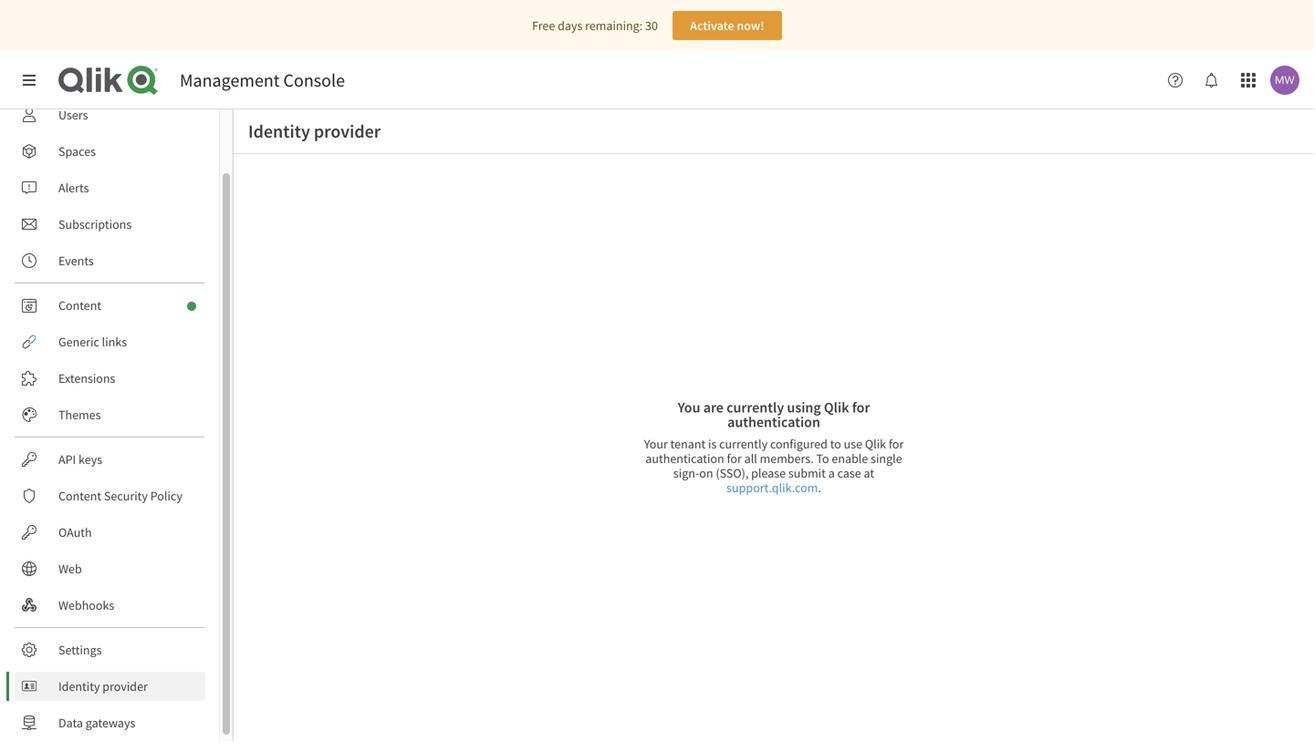 Task type: locate. For each thing, give the bounding box(es) containing it.
1 horizontal spatial for
[[852, 399, 870, 417]]

content security policy
[[58, 488, 182, 505]]

1 horizontal spatial authentication
[[727, 413, 820, 432]]

themes link
[[15, 401, 205, 430]]

0 horizontal spatial identity provider
[[58, 679, 148, 695]]

for right use
[[889, 436, 904, 453]]

maria williams image
[[1270, 66, 1300, 95]]

web link
[[15, 555, 205, 584]]

2 content from the top
[[58, 488, 101, 505]]

provider
[[314, 120, 381, 143], [102, 679, 148, 695]]

qlik
[[824, 399, 849, 417], [865, 436, 886, 453]]

identity inside the navigation pane element
[[58, 679, 100, 695]]

authentication
[[727, 413, 820, 432], [646, 451, 724, 467]]

generic links link
[[15, 328, 205, 357]]

oauth link
[[15, 518, 205, 548]]

identity provider
[[248, 120, 381, 143], [58, 679, 148, 695]]

data gateways link
[[15, 709, 205, 738]]

to
[[816, 451, 829, 467]]

extensions link
[[15, 364, 205, 393]]

a
[[828, 465, 835, 482]]

using
[[787, 399, 821, 417]]

policy
[[150, 488, 182, 505]]

currently right are
[[726, 399, 784, 417]]

navigation pane element
[[0, 48, 219, 742]]

activate
[[690, 17, 734, 34]]

oauth
[[58, 525, 92, 541]]

1 content from the top
[[58, 298, 101, 314]]

1 horizontal spatial qlik
[[865, 436, 886, 453]]

1 vertical spatial content
[[58, 488, 101, 505]]

(sso),
[[716, 465, 749, 482]]

1 horizontal spatial identity
[[248, 120, 310, 143]]

settings
[[58, 642, 102, 659]]

webhooks link
[[15, 591, 205, 621]]

single
[[871, 451, 902, 467]]

content down 'api keys'
[[58, 488, 101, 505]]

subscriptions
[[58, 216, 132, 233]]

content for content security policy
[[58, 488, 101, 505]]

1 vertical spatial qlik
[[865, 436, 886, 453]]

management
[[180, 69, 280, 92]]

identity provider up the data gateways
[[58, 679, 148, 695]]

remaining:
[[585, 17, 643, 34]]

1 horizontal spatial identity provider
[[248, 120, 381, 143]]

0 vertical spatial content
[[58, 298, 101, 314]]

now!
[[737, 17, 765, 34]]

themes
[[58, 407, 101, 423]]

for up use
[[852, 399, 870, 417]]

enable
[[832, 451, 868, 467]]

generic
[[58, 334, 99, 350]]

1 horizontal spatial provider
[[314, 120, 381, 143]]

for
[[852, 399, 870, 417], [889, 436, 904, 453], [727, 451, 742, 467]]

free
[[532, 17, 555, 34]]

content up generic
[[58, 298, 101, 314]]

qlik right use
[[865, 436, 886, 453]]

activate now!
[[690, 17, 765, 34]]

extensions
[[58, 371, 115, 387]]

content inside content link
[[58, 298, 101, 314]]

security
[[104, 488, 148, 505]]

0 horizontal spatial provider
[[102, 679, 148, 695]]

30
[[645, 17, 658, 34]]

generic links
[[58, 334, 127, 350]]

case
[[837, 465, 861, 482]]

content inside 'content security policy' link
[[58, 488, 101, 505]]

provider down console
[[314, 120, 381, 143]]

1 vertical spatial identity provider
[[58, 679, 148, 695]]

api keys link
[[15, 445, 205, 475]]

0 vertical spatial identity
[[248, 120, 310, 143]]

identity provider down console
[[248, 120, 381, 143]]

currently
[[726, 399, 784, 417], [719, 436, 768, 453]]

identity
[[248, 120, 310, 143], [58, 679, 100, 695]]

identity down settings
[[58, 679, 100, 695]]

identity down management console element
[[248, 120, 310, 143]]

currently right is
[[719, 436, 768, 453]]

to
[[830, 436, 841, 453]]

1 vertical spatial identity
[[58, 679, 100, 695]]

for left all
[[727, 451, 742, 467]]

0 horizontal spatial identity
[[58, 679, 100, 695]]

alerts
[[58, 180, 89, 196]]

0 vertical spatial qlik
[[824, 399, 849, 417]]

0 vertical spatial identity provider
[[248, 120, 381, 143]]

content for content
[[58, 298, 101, 314]]

provider up gateways
[[102, 679, 148, 695]]

1 vertical spatial authentication
[[646, 451, 724, 467]]

qlik right using on the right bottom
[[824, 399, 849, 417]]

1 vertical spatial provider
[[102, 679, 148, 695]]

content link
[[15, 291, 205, 320]]

management console element
[[180, 69, 345, 92]]

console
[[283, 69, 345, 92]]

content
[[58, 298, 101, 314], [58, 488, 101, 505]]

0 vertical spatial provider
[[314, 120, 381, 143]]

webhooks
[[58, 598, 114, 614]]

content security policy link
[[15, 482, 205, 511]]



Task type: vqa. For each thing, say whether or not it's contained in the screenshot.
"page:"
no



Task type: describe. For each thing, give the bounding box(es) containing it.
users
[[58, 107, 88, 123]]

0 horizontal spatial qlik
[[824, 399, 849, 417]]

2 horizontal spatial for
[[889, 436, 904, 453]]

activate now! link
[[673, 11, 782, 40]]

please
[[751, 465, 786, 482]]

.
[[818, 480, 821, 496]]

close sidebar menu image
[[22, 73, 37, 88]]

alerts link
[[15, 173, 205, 203]]

you are currently using qlik for authentication your tenant is currently configured to use qlik for authentication for all members. to enable single sign-on (sso), please submit a case at support.qlik.com .
[[644, 399, 904, 496]]

all
[[744, 451, 757, 467]]

members.
[[760, 451, 814, 467]]

spaces link
[[15, 137, 205, 166]]

gateways
[[86, 715, 135, 732]]

submit
[[788, 465, 826, 482]]

at
[[864, 465, 874, 482]]

sign-
[[673, 465, 699, 482]]

on
[[699, 465, 713, 482]]

support.qlik.com
[[727, 480, 818, 496]]

1 vertical spatial currently
[[719, 436, 768, 453]]

keys
[[78, 452, 102, 468]]

api
[[58, 452, 76, 468]]

provider inside the navigation pane element
[[102, 679, 148, 695]]

use
[[844, 436, 862, 453]]

0 horizontal spatial for
[[727, 451, 742, 467]]

links
[[102, 334, 127, 350]]

web
[[58, 561, 82, 578]]

spaces
[[58, 143, 96, 160]]

users link
[[15, 100, 205, 130]]

free days remaining: 30
[[532, 17, 658, 34]]

data
[[58, 715, 83, 732]]

your
[[644, 436, 668, 453]]

events link
[[15, 246, 205, 276]]

identity provider inside the navigation pane element
[[58, 679, 148, 695]]

support.qlik.com link
[[727, 480, 818, 496]]

subscriptions link
[[15, 210, 205, 239]]

api keys
[[58, 452, 102, 468]]

is
[[708, 436, 717, 453]]

tenant
[[670, 436, 706, 453]]

0 vertical spatial currently
[[726, 399, 784, 417]]

settings link
[[15, 636, 205, 665]]

management console
[[180, 69, 345, 92]]

you
[[678, 399, 700, 417]]

days
[[558, 17, 583, 34]]

configured
[[770, 436, 828, 453]]

identity provider link
[[15, 673, 205, 702]]

data gateways
[[58, 715, 135, 732]]

0 vertical spatial authentication
[[727, 413, 820, 432]]

are
[[703, 399, 724, 417]]

0 horizontal spatial authentication
[[646, 451, 724, 467]]

events
[[58, 253, 94, 269]]

new connector image
[[187, 302, 196, 311]]



